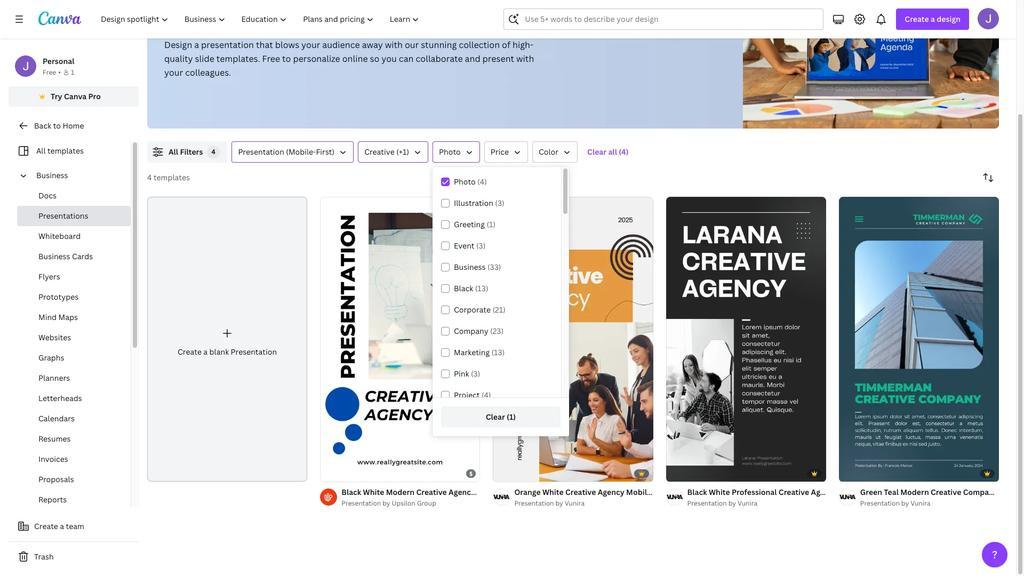 Task type: vqa. For each thing, say whether or not it's contained in the screenshot.


Task type: locate. For each thing, give the bounding box(es) containing it.
0 vertical spatial (4)
[[619, 147, 629, 157]]

0 horizontal spatial (13)
[[475, 283, 488, 293]]

mobile inside the black white modern creative agency mobile presentation presentation by upsilon group
[[477, 487, 502, 497]]

clear left all at top
[[587, 147, 607, 157]]

a
[[931, 14, 935, 24], [194, 39, 199, 51], [203, 347, 208, 357], [60, 521, 64, 531]]

0 vertical spatial photo
[[439, 147, 461, 157]]

0 vertical spatial (1)
[[487, 219, 496, 229]]

creative inside 'black white professional creative agency mobile presentation presentation by vunira'
[[779, 487, 809, 497]]

white left professional
[[709, 487, 730, 497]]

(23)
[[490, 326, 504, 336]]

create a design
[[905, 14, 961, 24]]

event
[[454, 241, 474, 251]]

10
[[688, 469, 695, 477], [861, 469, 868, 477]]

photo up illustration
[[454, 177, 476, 187]]

1 agency from the left
[[449, 487, 475, 497]]

try canva pro
[[51, 91, 101, 101]]

business cards link
[[17, 246, 131, 267]]

white inside the black white modern creative agency mobile presentation presentation by upsilon group
[[363, 487, 384, 497]]

vunira down green teal modern creative company mobile link
[[911, 499, 931, 508]]

personalize
[[293, 53, 340, 65]]

illustration (3)
[[454, 198, 504, 208]]

photo for photo (4)
[[454, 177, 476, 187]]

1 horizontal spatial all
[[169, 147, 178, 157]]

business
[[36, 170, 68, 180], [38, 251, 70, 261], [454, 262, 486, 272]]

colleagues.
[[185, 67, 231, 78]]

1 horizontal spatial presentation by vunira link
[[687, 498, 826, 509]]

1 vertical spatial clear
[[486, 412, 505, 422]]

agency inside the black white modern creative agency mobile presentation presentation by upsilon group
[[449, 487, 475, 497]]

create a team
[[34, 521, 84, 531]]

mind maps link
[[17, 307, 131, 327]]

1 mobile from the left
[[477, 487, 502, 497]]

invoices link
[[17, 449, 131, 469]]

0 vertical spatial (3)
[[495, 198, 504, 208]]

1 horizontal spatial white
[[542, 487, 564, 497]]

vunira for professional
[[738, 499, 758, 508]]

vunira for creative
[[565, 499, 585, 508]]

2 vunira from the left
[[738, 499, 758, 508]]

0 horizontal spatial 4
[[147, 172, 152, 182]]

(3) right event
[[476, 241, 486, 251]]

cards
[[72, 251, 93, 261]]

2 1 of 10 from the left
[[846, 469, 868, 477]]

clear inside button
[[587, 147, 607, 157]]

1 horizontal spatial agency
[[598, 487, 625, 497]]

modern inside the black white modern creative agency mobile presentation presentation by upsilon group
[[386, 487, 415, 497]]

modern up "upsilon"
[[386, 487, 415, 497]]

0 horizontal spatial clear
[[486, 412, 505, 422]]

2 horizontal spatial of
[[851, 469, 859, 477]]

creative for black white modern creative agency mobile presentation
[[416, 487, 447, 497]]

your down quality
[[164, 67, 183, 78]]

1 horizontal spatial (1)
[[507, 412, 516, 422]]

2 horizontal spatial white
[[709, 487, 730, 497]]

(4) up the illustration (3)
[[478, 177, 487, 187]]

(3) for illustration (3)
[[495, 198, 504, 208]]

mobile inside green teal modern creative company mobile presentation by vunira
[[1000, 487, 1024, 497]]

3 vunira from the left
[[911, 499, 931, 508]]

white
[[363, 487, 384, 497], [542, 487, 564, 497], [709, 487, 730, 497]]

0 vertical spatial to
[[282, 53, 291, 65]]

clear for clear (1)
[[486, 412, 505, 422]]

(3)
[[495, 198, 504, 208], [476, 241, 486, 251], [471, 369, 480, 379]]

create down reports
[[34, 521, 58, 531]]

(21)
[[493, 305, 506, 315]]

2 agency from the left
[[598, 487, 625, 497]]

1 vertical spatial company
[[963, 487, 998, 497]]

by for professional
[[728, 499, 736, 508]]

1 horizontal spatial clear
[[587, 147, 607, 157]]

4
[[211, 147, 216, 156], [147, 172, 152, 182]]

(3) right illustration
[[495, 198, 504, 208]]

group
[[417, 499, 436, 508]]

2 white from the left
[[542, 487, 564, 497]]

clear for clear all (4)
[[587, 147, 607, 157]]

1 horizontal spatial 1 of 10
[[846, 469, 868, 477]]

business link
[[32, 165, 124, 185]]

2 10 from the left
[[861, 469, 868, 477]]

1 of 10 link for modern
[[839, 197, 999, 482]]

white for creative
[[542, 487, 564, 497]]

presentation by vunira link for modern
[[860, 498, 999, 509]]

a inside the design a presentation that blows your audience away with our stunning collection of high- quality slide templates. free to personalize online so you can collaborate and present with your colleagues.
[[194, 39, 199, 51]]

1 horizontal spatial with
[[516, 53, 534, 65]]

reports
[[38, 494, 67, 504]]

by for creative
[[556, 499, 563, 508]]

templates.
[[216, 53, 260, 65]]

2 vertical spatial (3)
[[471, 369, 480, 379]]

creative inside the black white modern creative agency mobile presentation presentation by upsilon group
[[416, 487, 447, 497]]

clear (1) button
[[441, 406, 561, 428]]

3 agency from the left
[[811, 487, 838, 497]]

create inside create a blank presentation link
[[178, 347, 202, 357]]

by inside orange white creative agency mobile-first presentation presentation by vunira
[[556, 499, 563, 508]]

stunning
[[421, 39, 457, 51]]

0 horizontal spatial to
[[53, 120, 61, 131]]

agency left green
[[811, 487, 838, 497]]

free inside the design a presentation that blows your audience away with our stunning collection of high- quality slide templates. free to personalize online so you can collaborate and present with your colleagues.
[[262, 53, 280, 65]]

all down back
[[36, 145, 46, 156]]

2 vertical spatial create
[[34, 521, 58, 531]]

4 templates
[[147, 172, 190, 182]]

agency for black white modern creative agency mobile presentation
[[449, 487, 475, 497]]

1 horizontal spatial to
[[282, 53, 291, 65]]

0 vertical spatial (13)
[[475, 283, 488, 293]]

2 vertical spatial (4)
[[482, 390, 491, 400]]

black
[[454, 283, 473, 293], [341, 487, 361, 497], [687, 487, 707, 497]]

black white professional creative agency mobile presentation image
[[666, 197, 826, 482]]

audience
[[322, 39, 360, 51]]

to right back
[[53, 120, 61, 131]]

a inside the create a blank presentation element
[[203, 347, 208, 357]]

company inside green teal modern creative company mobile presentation by vunira
[[963, 487, 998, 497]]

1 vertical spatial photo
[[454, 177, 476, 187]]

1 by from the left
[[383, 499, 390, 508]]

create inside 'create a design' dropdown button
[[905, 14, 929, 24]]

a left design
[[931, 14, 935, 24]]

proposals
[[38, 474, 74, 484]]

letterheads link
[[17, 388, 131, 408]]

white inside 'black white professional creative agency mobile presentation presentation by vunira'
[[709, 487, 730, 497]]

1 1 of 10 link from the left
[[666, 197, 826, 482]]

presentation
[[201, 39, 254, 51]]

(4) for project (4)
[[482, 390, 491, 400]]

presentation
[[164, 6, 275, 29], [238, 147, 284, 157], [231, 347, 277, 357], [504, 487, 551, 497], [672, 487, 719, 497], [866, 487, 913, 497], [341, 499, 381, 508], [514, 499, 554, 508], [687, 499, 727, 508], [860, 499, 900, 508]]

by inside the black white modern creative agency mobile presentation presentation by upsilon group
[[383, 499, 390, 508]]

2 presentation by vunira link from the left
[[687, 498, 826, 509]]

0 vertical spatial company
[[454, 326, 488, 336]]

1 vertical spatial (13)
[[492, 347, 505, 357]]

1 white from the left
[[363, 487, 384, 497]]

can
[[399, 53, 414, 65]]

create left design
[[905, 14, 929, 24]]

2 vertical spatial templates
[[154, 172, 190, 182]]

all for all filters
[[169, 147, 178, 157]]

(3) right pink
[[471, 369, 480, 379]]

a for presentation
[[194, 39, 199, 51]]

1 horizontal spatial 1
[[673, 469, 677, 477]]

trash
[[34, 551, 54, 562]]

blows
[[275, 39, 299, 51]]

1 vertical spatial business
[[38, 251, 70, 261]]

2 horizontal spatial 1
[[846, 469, 850, 477]]

1 horizontal spatial mobile
[[840, 487, 865, 497]]

3 by from the left
[[728, 499, 736, 508]]

0 horizontal spatial 1 of 10
[[673, 469, 695, 477]]

0 horizontal spatial modern
[[386, 487, 415, 497]]

websites link
[[17, 327, 131, 348]]

(3) for pink (3)
[[471, 369, 480, 379]]

$
[[469, 470, 473, 477]]

0 horizontal spatial of
[[502, 39, 511, 51]]

0 vertical spatial business
[[36, 170, 68, 180]]

2 horizontal spatial create
[[905, 14, 929, 24]]

event (3)
[[454, 241, 486, 251]]

0 horizontal spatial 10
[[688, 469, 695, 477]]

white inside orange white creative agency mobile-first presentation presentation by vunira
[[542, 487, 564, 497]]

create for create a team
[[34, 521, 58, 531]]

modern
[[386, 487, 415, 497], [901, 487, 929, 497]]

of inside the design a presentation that blows your audience away with our stunning collection of high- quality slide templates. free to personalize online so you can collaborate and present with your colleagues.
[[502, 39, 511, 51]]

0 horizontal spatial all
[[36, 145, 46, 156]]

1 horizontal spatial free
[[262, 53, 280, 65]]

business for business
[[36, 170, 68, 180]]

1 vertical spatial your
[[164, 67, 183, 78]]

1 vertical spatial (3)
[[476, 241, 486, 251]]

a inside 'create a design' dropdown button
[[931, 14, 935, 24]]

presentation by vunira link for professional
[[687, 498, 826, 509]]

resumes
[[38, 434, 71, 444]]

None search field
[[504, 9, 824, 30]]

0 vertical spatial 4
[[211, 147, 216, 156]]

vunira inside 'black white professional creative agency mobile presentation presentation by vunira'
[[738, 499, 758, 508]]

1 horizontal spatial of
[[678, 469, 686, 477]]

(3) for event (3)
[[476, 241, 486, 251]]

white up presentation by upsilon group link
[[363, 487, 384, 497]]

websites
[[38, 332, 71, 342]]

2 vertical spatial business
[[454, 262, 486, 272]]

1 horizontal spatial 10
[[861, 469, 868, 477]]

1 horizontal spatial 1 of 10 link
[[839, 197, 999, 482]]

(4) right all at top
[[619, 147, 629, 157]]

back to home
[[34, 120, 84, 131]]

a for blank
[[203, 347, 208, 357]]

quality
[[164, 53, 193, 65]]

mobile inside 'black white professional creative agency mobile presentation presentation by vunira'
[[840, 487, 865, 497]]

1 horizontal spatial black
[[454, 283, 473, 293]]

creative
[[364, 147, 395, 157], [416, 487, 447, 497], [565, 487, 596, 497], [779, 487, 809, 497], [931, 487, 961, 497]]

1 horizontal spatial company
[[963, 487, 998, 497]]

black inside the black white modern creative agency mobile presentation presentation by upsilon group
[[341, 487, 361, 497]]

agency inside orange white creative agency mobile-first presentation presentation by vunira
[[598, 487, 625, 497]]

vunira down orange white creative agency mobile-first presentation "link"
[[565, 499, 585, 508]]

flyers link
[[17, 267, 131, 287]]

0 vertical spatial clear
[[587, 147, 607, 157]]

your
[[301, 39, 320, 51], [164, 67, 183, 78]]

of for green teal modern creative company mobile
[[851, 469, 859, 477]]

0 horizontal spatial free
[[43, 68, 56, 77]]

templates up audience on the top left of page
[[278, 6, 365, 29]]

1 vertical spatial (4)
[[478, 177, 487, 187]]

create inside create a team button
[[34, 521, 58, 531]]

(1) for greeting (1)
[[487, 219, 496, 229]]

a for design
[[931, 14, 935, 24]]

1 horizontal spatial modern
[[901, 487, 929, 497]]

0 horizontal spatial 1
[[71, 68, 74, 77]]

0 vertical spatial your
[[301, 39, 320, 51]]

a for team
[[60, 521, 64, 531]]

(13) up corporate (21)
[[475, 283, 488, 293]]

business up docs
[[36, 170, 68, 180]]

1 vertical spatial templates
[[47, 145, 84, 156]]

2 mobile from the left
[[840, 487, 865, 497]]

0 horizontal spatial presentation by vunira link
[[514, 498, 653, 509]]

modern right teal
[[901, 487, 929, 497]]

2 horizontal spatial presentation by vunira link
[[860, 498, 999, 509]]

design a presentation that blows your audience away with our stunning collection of high- quality slide templates. free to personalize online so you can collaborate and present with your colleagues.
[[164, 39, 534, 78]]

clear down project (4)
[[486, 412, 505, 422]]

create a blank presentation
[[178, 347, 277, 357]]

1 vertical spatial to
[[53, 120, 61, 131]]

1 vertical spatial (1)
[[507, 412, 516, 422]]

0 horizontal spatial agency
[[449, 487, 475, 497]]

1 of 10 for green
[[846, 469, 868, 477]]

0 horizontal spatial create
[[34, 521, 58, 531]]

all left filters
[[169, 147, 178, 157]]

2 horizontal spatial vunira
[[911, 499, 931, 508]]

0 horizontal spatial templates
[[47, 145, 84, 156]]

(13) down (23)
[[492, 347, 505, 357]]

templates down the all filters
[[154, 172, 190, 182]]

10 for black
[[688, 469, 695, 477]]

mobile for green teal modern creative company mobile
[[1000, 487, 1024, 497]]

planners
[[38, 373, 70, 383]]

3 mobile from the left
[[1000, 487, 1024, 497]]

0 vertical spatial templates
[[278, 6, 365, 29]]

business down event (3)
[[454, 262, 486, 272]]

1 vertical spatial create
[[178, 347, 202, 357]]

1 vertical spatial free
[[43, 68, 56, 77]]

agency inside 'black white professional creative agency mobile presentation presentation by vunira'
[[811, 487, 838, 497]]

by inside 'black white professional creative agency mobile presentation presentation by vunira'
[[728, 499, 736, 508]]

a left blank
[[203, 347, 208, 357]]

0 horizontal spatial (1)
[[487, 219, 496, 229]]

(4) right project
[[482, 390, 491, 400]]

2 horizontal spatial templates
[[278, 6, 365, 29]]

docs
[[38, 190, 57, 200]]

1 1 of 10 from the left
[[673, 469, 695, 477]]

free left •
[[43, 68, 56, 77]]

1 horizontal spatial vunira
[[738, 499, 758, 508]]

presentation by vunira link
[[514, 498, 653, 509], [687, 498, 826, 509], [860, 498, 999, 509]]

illustration
[[454, 198, 493, 208]]

free •
[[43, 68, 61, 77]]

free down "that"
[[262, 53, 280, 65]]

4 by from the left
[[901, 499, 909, 508]]

3 presentation by vunira link from the left
[[860, 498, 999, 509]]

1 modern from the left
[[386, 487, 415, 497]]

a inside create a team button
[[60, 521, 64, 531]]

creative inside button
[[364, 147, 395, 157]]

0 horizontal spatial black
[[341, 487, 361, 497]]

(1) for clear (1)
[[507, 412, 516, 422]]

vunira down professional
[[738, 499, 758, 508]]

2 modern from the left
[[901, 487, 929, 497]]

business (33)
[[454, 262, 501, 272]]

clear inside button
[[486, 412, 505, 422]]

with down the high-
[[516, 53, 534, 65]]

1 vertical spatial 4
[[147, 172, 152, 182]]

filters
[[180, 147, 203, 157]]

2 by from the left
[[556, 499, 563, 508]]

2 horizontal spatial agency
[[811, 487, 838, 497]]

white right orange
[[542, 487, 564, 497]]

0 vertical spatial free
[[262, 53, 280, 65]]

black for black white modern creative agency mobile presentation presentation by upsilon group
[[341, 487, 361, 497]]

0 vertical spatial with
[[385, 39, 403, 51]]

Sort by button
[[978, 167, 999, 188]]

vunira inside orange white creative agency mobile-first presentation presentation by vunira
[[565, 499, 585, 508]]

presentation (mobile-first)
[[238, 147, 335, 157]]

presentation inside green teal modern creative company mobile presentation by vunira
[[860, 499, 900, 508]]

1 horizontal spatial (13)
[[492, 347, 505, 357]]

mobile for black white professional creative agency mobile presentation
[[840, 487, 865, 497]]

agency down $ on the left bottom
[[449, 487, 475, 497]]

photo up photo (4)
[[439, 147, 461, 157]]

black white professional creative agency mobile presentation presentation by vunira
[[687, 487, 913, 508]]

business up "flyers"
[[38, 251, 70, 261]]

agency left mobile-
[[598, 487, 625, 497]]

black inside 'black white professional creative agency mobile presentation presentation by vunira'
[[687, 487, 707, 497]]

presentation by vunira link for creative
[[514, 498, 653, 509]]

creative inside orange white creative agency mobile-first presentation presentation by vunira
[[565, 487, 596, 497]]

a left team
[[60, 521, 64, 531]]

creative inside green teal modern creative company mobile presentation by vunira
[[931, 487, 961, 497]]

trash link
[[9, 546, 139, 567]]

a up slide
[[194, 39, 199, 51]]

2 1 of 10 link from the left
[[839, 197, 999, 482]]

collection
[[459, 39, 500, 51]]

vunira
[[565, 499, 585, 508], [738, 499, 758, 508], [911, 499, 931, 508]]

0 horizontal spatial 1 of 10 link
[[666, 197, 826, 482]]

templates down back to home
[[47, 145, 84, 156]]

to down "blows"
[[282, 53, 291, 65]]

team
[[66, 521, 84, 531]]

(1)
[[487, 219, 496, 229], [507, 412, 516, 422]]

0 horizontal spatial mobile
[[477, 487, 502, 497]]

0 horizontal spatial vunira
[[565, 499, 585, 508]]

online
[[342, 53, 368, 65]]

orange white creative agency mobile-first presentation image
[[493, 197, 653, 482]]

1 presentation by vunira link from the left
[[514, 498, 653, 509]]

1 horizontal spatial your
[[301, 39, 320, 51]]

business inside business cards link
[[38, 251, 70, 261]]

letterheads
[[38, 393, 82, 403]]

black white modern creative agency mobile presentation presentation by upsilon group
[[341, 487, 551, 508]]

create left blank
[[178, 347, 202, 357]]

2 horizontal spatial mobile
[[1000, 487, 1024, 497]]

modern inside green teal modern creative company mobile presentation by vunira
[[901, 487, 929, 497]]

1 vunira from the left
[[565, 499, 585, 508]]

(1) inside clear (1) button
[[507, 412, 516, 422]]

1 horizontal spatial templates
[[154, 172, 190, 182]]

1 horizontal spatial 4
[[211, 147, 216, 156]]

clear all (4)
[[587, 147, 629, 157]]

1 10 from the left
[[688, 469, 695, 477]]

(4)
[[619, 147, 629, 157], [478, 177, 487, 187], [482, 390, 491, 400]]

white for modern
[[363, 487, 384, 497]]

your up personalize
[[301, 39, 320, 51]]

3 white from the left
[[709, 487, 730, 497]]

with up you
[[385, 39, 403, 51]]

2 horizontal spatial black
[[687, 487, 707, 497]]

1 horizontal spatial create
[[178, 347, 202, 357]]

1 of 10 link
[[666, 197, 826, 482], [839, 197, 999, 482]]

0 horizontal spatial white
[[363, 487, 384, 497]]

0 vertical spatial create
[[905, 14, 929, 24]]

0 horizontal spatial company
[[454, 326, 488, 336]]

photo inside button
[[439, 147, 461, 157]]

business inside business 'link'
[[36, 170, 68, 180]]

greeting
[[454, 219, 485, 229]]

business cards
[[38, 251, 93, 261]]

collaborate
[[416, 53, 463, 65]]

presentation by upsilon group link
[[341, 498, 480, 509]]



Task type: describe. For each thing, give the bounding box(es) containing it.
1 of 10 link for professional
[[666, 197, 826, 482]]

4 for 4
[[211, 147, 216, 156]]

(13) for marketing (13)
[[492, 347, 505, 357]]

white for professional
[[709, 487, 730, 497]]

calendars link
[[17, 408, 131, 429]]

mind maps
[[38, 312, 78, 322]]

photo for photo
[[439, 147, 461, 157]]

all templates link
[[15, 141, 124, 161]]

photo button
[[433, 141, 480, 163]]

all filters
[[169, 147, 203, 157]]

present
[[483, 53, 514, 65]]

Search search field
[[525, 9, 817, 29]]

black white modern creative agency mobile presentation image
[[320, 197, 480, 482]]

corporate
[[454, 305, 491, 315]]

mobile for black white modern creative agency mobile presentation
[[477, 487, 502, 497]]

create for create a blank presentation
[[178, 347, 202, 357]]

1 vertical spatial with
[[516, 53, 534, 65]]

create a design button
[[896, 9, 969, 30]]

black for black (13)
[[454, 283, 473, 293]]

reports link
[[17, 490, 131, 510]]

planners link
[[17, 368, 131, 388]]

blank
[[209, 347, 229, 357]]

high-
[[513, 39, 533, 51]]

creative for black white professional creative agency mobile presentation
[[779, 487, 809, 497]]

whiteboard link
[[17, 226, 131, 246]]

jacob simon image
[[978, 8, 999, 29]]

our
[[405, 39, 419, 51]]

templates for all templates
[[47, 145, 84, 156]]

4 filter options selected element
[[207, 146, 220, 158]]

prototypes link
[[17, 287, 131, 307]]

whiteboard
[[38, 231, 81, 241]]

professional
[[732, 487, 777, 497]]

orange
[[514, 487, 541, 497]]

to inside the design a presentation that blows your audience away with our stunning collection of high- quality slide templates. free to personalize online so you can collaborate and present with your colleagues.
[[282, 53, 291, 65]]

price
[[491, 147, 509, 157]]

green teal modern creative company mobile presentation by vunira
[[860, 487, 1024, 508]]

1 for black
[[673, 469, 677, 477]]

by for modern
[[383, 499, 390, 508]]

presentation (mobile-first) button
[[232, 141, 354, 163]]

modern for teal
[[901, 487, 929, 497]]

(13) for black (13)
[[475, 283, 488, 293]]

invoices
[[38, 454, 68, 464]]

presentations
[[38, 211, 88, 221]]

green teal modern creative company mobile-first presentation image
[[839, 197, 999, 482]]

create a blank presentation element
[[147, 197, 307, 481]]

all
[[608, 147, 617, 157]]

agency for black white professional creative agency mobile presentation
[[811, 487, 838, 497]]

so
[[370, 53, 379, 65]]

black (13)
[[454, 283, 488, 293]]

design
[[937, 14, 961, 24]]

1 for green
[[846, 469, 850, 477]]

templates for presentation templates
[[278, 6, 365, 29]]

green teal modern creative company mobile link
[[860, 486, 1024, 498]]

•
[[58, 68, 61, 77]]

vunira inside green teal modern creative company mobile presentation by vunira
[[911, 499, 931, 508]]

first
[[654, 487, 671, 497]]

mobile-
[[626, 487, 654, 497]]

upsilon
[[392, 499, 415, 508]]

back to home link
[[9, 115, 139, 136]]

10 for green
[[861, 469, 868, 477]]

graphs link
[[17, 348, 131, 368]]

all for all templates
[[36, 145, 46, 156]]

you
[[382, 53, 397, 65]]

creative for green teal modern creative company mobile
[[931, 487, 961, 497]]

back
[[34, 120, 51, 131]]

personal
[[43, 56, 74, 66]]

clear all (4) button
[[582, 141, 634, 163]]

pink
[[454, 369, 469, 379]]

price button
[[484, 141, 528, 163]]

slide
[[195, 53, 214, 65]]

0 horizontal spatial with
[[385, 39, 403, 51]]

1 of 10 for black
[[673, 469, 695, 477]]

of for black white professional creative agency mobile presentation
[[678, 469, 686, 477]]

orange white creative agency mobile-first presentation link
[[514, 486, 719, 498]]

0 horizontal spatial your
[[164, 67, 183, 78]]

create for create a design
[[905, 14, 929, 24]]

resumes link
[[17, 429, 131, 449]]

(4) inside the clear all (4) button
[[619, 147, 629, 157]]

that
[[256, 39, 273, 51]]

all templates
[[36, 145, 84, 156]]

marketing (13)
[[454, 347, 505, 357]]

templates for 4 templates
[[154, 172, 190, 182]]

project (4)
[[454, 390, 491, 400]]

business for business (33)
[[454, 262, 486, 272]]

graphs
[[38, 352, 64, 363]]

project
[[454, 390, 480, 400]]

business for business cards
[[38, 251, 70, 261]]

clear (1)
[[486, 412, 516, 422]]

presentation inside button
[[238, 147, 284, 157]]

prototypes
[[38, 292, 79, 302]]

presentation templates
[[164, 6, 365, 29]]

design
[[164, 39, 192, 51]]

black for black white professional creative agency mobile presentation presentation by vunira
[[687, 487, 707, 497]]

(mobile-
[[286, 147, 316, 157]]

(4) for photo (4)
[[478, 177, 487, 187]]

home
[[63, 120, 84, 131]]

creative (+1)
[[364, 147, 409, 157]]

by inside green teal modern creative company mobile presentation by vunira
[[901, 499, 909, 508]]

away
[[362, 39, 383, 51]]

top level navigation element
[[94, 9, 429, 30]]

pro
[[88, 91, 101, 101]]

color button
[[532, 141, 578, 163]]

4 for 4 templates
[[147, 172, 152, 182]]

flyers
[[38, 271, 60, 281]]

try
[[51, 91, 62, 101]]

marketing
[[454, 347, 490, 357]]

corporate (21)
[[454, 305, 506, 315]]

maps
[[58, 312, 78, 322]]

first)
[[316, 147, 335, 157]]

modern for white
[[386, 487, 415, 497]]



